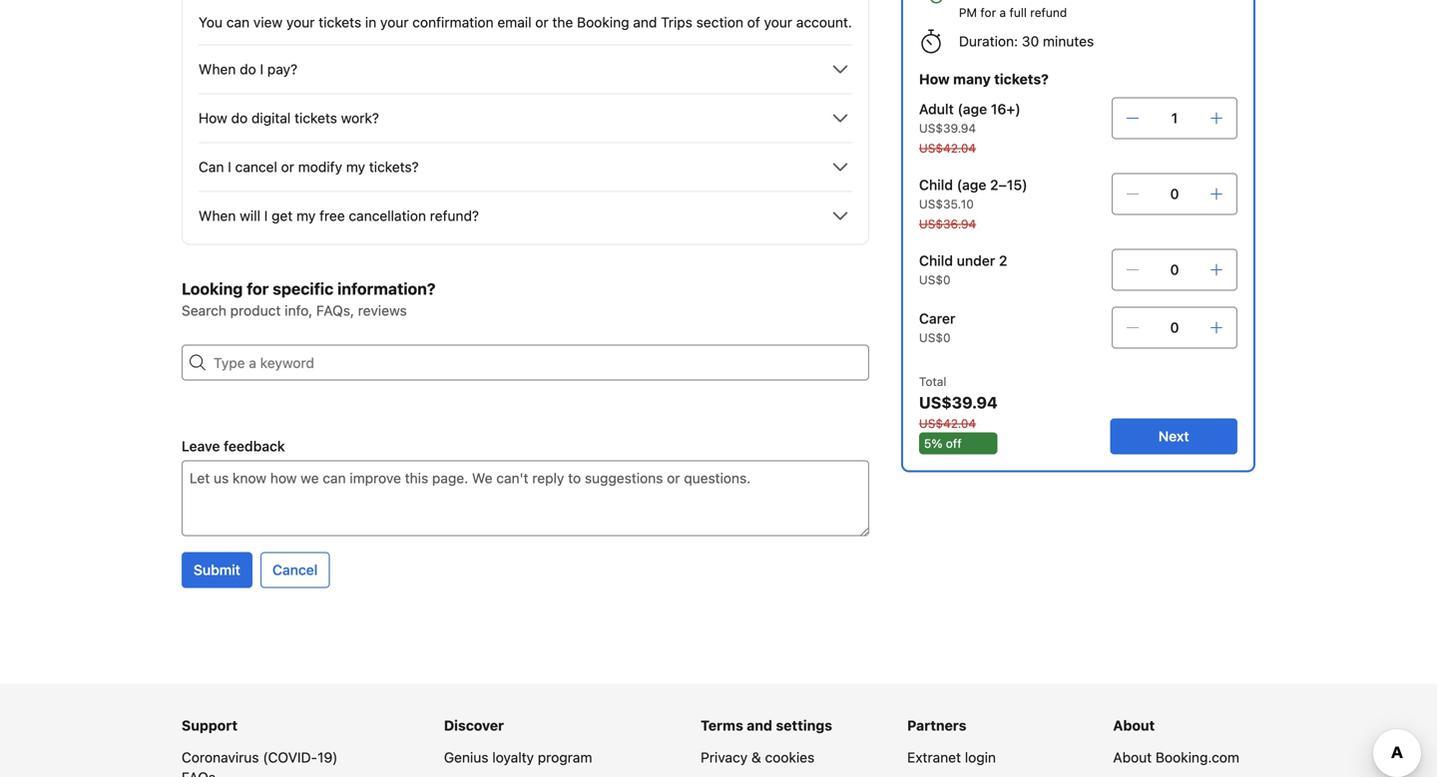 Task type: describe. For each thing, give the bounding box(es) containing it.
0 vertical spatial or
[[535, 14, 549, 30]]

program
[[538, 750, 593, 766]]

can
[[199, 159, 224, 175]]

genius loyalty program link
[[444, 750, 593, 766]]

Type a keyword field
[[206, 345, 869, 381]]

info,
[[285, 302, 313, 319]]

free inside cancel for free before december 21 at 6:00 pm for a full refund
[[1021, 0, 1043, 1]]

when do i pay? button
[[199, 57, 852, 81]]

booking
[[577, 14, 629, 30]]

about booking.com
[[1113, 750, 1240, 766]]

i for will
[[264, 208, 268, 224]]

free inside "dropdown button"
[[319, 208, 345, 224]]

when will i get my free cancellation refund?
[[199, 208, 479, 224]]

submit button
[[182, 553, 252, 589]]

cancel button
[[260, 553, 330, 589]]

1 vertical spatial i
[[228, 159, 231, 175]]

extranet login
[[908, 750, 996, 766]]

in
[[365, 14, 377, 30]]

looking
[[182, 280, 243, 299]]

1 your from the left
[[286, 14, 315, 30]]

2 your from the left
[[380, 14, 409, 30]]

pay?
[[267, 61, 298, 77]]

refund?
[[430, 208, 479, 224]]

section
[[697, 14, 744, 30]]

account.
[[796, 14, 852, 30]]

login
[[965, 750, 996, 766]]

under
[[957, 253, 996, 269]]

privacy
[[701, 750, 748, 766]]

for for before
[[1001, 0, 1017, 1]]

adult (age 16+) us$39.94
[[919, 101, 1021, 135]]

do for when
[[240, 61, 256, 77]]

information?
[[337, 280, 436, 299]]

1 vertical spatial and
[[747, 718, 773, 734]]

us$0 inside 'carer us$0'
[[919, 331, 951, 345]]

trips
[[661, 14, 693, 30]]

16+)
[[991, 101, 1021, 117]]

how do digital tickets work?
[[199, 110, 379, 126]]

submit
[[194, 562, 241, 579]]

my inside when will i get my free cancellation refund? "dropdown button"
[[297, 208, 316, 224]]

tickets inside dropdown button
[[295, 110, 337, 126]]

carer
[[919, 310, 956, 327]]

how many tickets?
[[919, 71, 1049, 87]]

refund
[[1031, 5, 1067, 19]]

(covid-
[[263, 750, 318, 766]]

looking for specific information? search product info, faqs, reviews
[[182, 280, 436, 319]]

faqs
[[182, 770, 216, 778]]

privacy & cookies
[[701, 750, 815, 766]]

5%
[[924, 437, 943, 451]]

1
[[1172, 110, 1178, 126]]

off
[[946, 437, 962, 451]]

email
[[498, 14, 532, 30]]

(age for child
[[957, 177, 987, 193]]

cancel for free before december 21 at 6:00 pm for a full refund
[[959, 0, 1205, 19]]

Leave feedback text field
[[182, 461, 869, 537]]

2
[[999, 253, 1008, 269]]

i for do
[[260, 61, 264, 77]]

view
[[253, 14, 283, 30]]

before
[[1046, 0, 1083, 1]]

terms
[[701, 718, 744, 734]]

feedback
[[224, 438, 285, 455]]

can
[[226, 14, 250, 30]]

0 for 2
[[1171, 262, 1179, 278]]

get
[[272, 208, 293, 224]]

full
[[1010, 5, 1027, 19]]

product
[[230, 302, 281, 319]]

many
[[954, 71, 991, 87]]

when will i get my free cancellation refund? button
[[199, 204, 852, 228]]

30
[[1022, 33, 1039, 49]]

3 0 from the top
[[1171, 319, 1179, 336]]

pm
[[959, 5, 977, 19]]

cancel for cancel
[[272, 562, 318, 579]]

loyalty
[[492, 750, 534, 766]]

child (age 2–15) us$35.10
[[919, 177, 1028, 211]]

privacy & cookies link
[[701, 750, 815, 766]]

21
[[1148, 0, 1161, 1]]

genius loyalty program
[[444, 750, 593, 766]]

1 us$42.04 from the top
[[919, 141, 977, 155]]

duration:
[[959, 33, 1018, 49]]

when for when do i pay?
[[199, 61, 236, 77]]

how for how many tickets?
[[919, 71, 950, 87]]

reviews
[[358, 302, 407, 319]]

19)
[[318, 750, 338, 766]]

do for how
[[231, 110, 248, 126]]

extranet
[[908, 750, 961, 766]]

a
[[1000, 5, 1006, 19]]

minutes
[[1043, 33, 1094, 49]]

0 vertical spatial tickets
[[319, 14, 361, 30]]



Task type: locate. For each thing, give the bounding box(es) containing it.
2 when from the top
[[199, 208, 236, 224]]

(age
[[958, 101, 988, 117], [957, 177, 987, 193]]

cancellation
[[349, 208, 426, 224]]

6:00
[[1178, 0, 1205, 1]]

leave feedback
[[182, 438, 285, 455]]

0 vertical spatial my
[[346, 159, 365, 175]]

2 horizontal spatial your
[[764, 14, 793, 30]]

or
[[535, 14, 549, 30], [281, 159, 294, 175]]

when down the you
[[199, 61, 236, 77]]

how up the adult
[[919, 71, 950, 87]]

1 horizontal spatial or
[[535, 14, 549, 30]]

0 vertical spatial do
[[240, 61, 256, 77]]

cookies
[[765, 750, 815, 766]]

2 us$39.94 from the top
[[919, 393, 998, 412]]

child for child (age 2–15)
[[919, 177, 953, 193]]

0 vertical spatial tickets?
[[995, 71, 1049, 87]]

your right of
[[764, 14, 793, 30]]

2 vertical spatial i
[[264, 208, 268, 224]]

i left pay? at the left top
[[260, 61, 264, 77]]

of
[[747, 14, 760, 30]]

us$42.04
[[919, 141, 977, 155], [919, 417, 977, 431]]

partners
[[908, 718, 967, 734]]

tickets? up 16+)
[[995, 71, 1049, 87]]

0 horizontal spatial cancel
[[272, 562, 318, 579]]

do
[[240, 61, 256, 77], [231, 110, 248, 126]]

1 vertical spatial (age
[[957, 177, 987, 193]]

1 vertical spatial my
[[297, 208, 316, 224]]

booking.com
[[1156, 750, 1240, 766]]

search
[[182, 302, 227, 319]]

0 for 2–15)
[[1171, 186, 1179, 202]]

child inside "child (age 2–15) us$35.10"
[[919, 177, 953, 193]]

digital
[[252, 110, 291, 126]]

us$0 down carer
[[919, 331, 951, 345]]

3 your from the left
[[764, 14, 793, 30]]

can i cancel or modify my tickets? button
[[199, 155, 852, 179]]

0 horizontal spatial for
[[247, 280, 269, 299]]

us$0
[[919, 273, 951, 287], [919, 331, 951, 345]]

(age down the many
[[958, 101, 988, 117]]

and left trips
[[633, 14, 657, 30]]

child for child under 2
[[919, 253, 953, 269]]

1 vertical spatial us$39.94
[[919, 393, 998, 412]]

(age inside "child (age 2–15) us$35.10"
[[957, 177, 987, 193]]

i right will
[[264, 208, 268, 224]]

my inside can i cancel or modify my tickets? dropdown button
[[346, 159, 365, 175]]

how
[[919, 71, 950, 87], [199, 110, 227, 126]]

1 horizontal spatial your
[[380, 14, 409, 30]]

1 vertical spatial free
[[319, 208, 345, 224]]

coronavirus (covid-19) faqs
[[182, 750, 338, 778]]

1 us$0 from the top
[[919, 273, 951, 287]]

discover
[[444, 718, 504, 734]]

tickets
[[319, 14, 361, 30], [295, 110, 337, 126]]

tickets left in
[[319, 14, 361, 30]]

us$42.04 up off
[[919, 417, 977, 431]]

tickets?
[[995, 71, 1049, 87], [369, 159, 419, 175]]

1 horizontal spatial how
[[919, 71, 950, 87]]

and up privacy & cookies link
[[747, 718, 773, 734]]

my
[[346, 159, 365, 175], [297, 208, 316, 224]]

cancel right submit
[[272, 562, 318, 579]]

for up "product"
[[247, 280, 269, 299]]

coronavirus
[[182, 750, 259, 766]]

us$39.94 down total
[[919, 393, 998, 412]]

when for when will i get my free cancellation refund?
[[199, 208, 236, 224]]

work?
[[341, 110, 379, 126]]

or inside can i cancel or modify my tickets? dropdown button
[[281, 159, 294, 175]]

child under 2 us$0
[[919, 253, 1008, 287]]

1 horizontal spatial for
[[981, 5, 996, 19]]

when inside when do i pay? dropdown button
[[199, 61, 236, 77]]

your
[[286, 14, 315, 30], [380, 14, 409, 30], [764, 14, 793, 30]]

0 horizontal spatial and
[[633, 14, 657, 30]]

0 horizontal spatial my
[[297, 208, 316, 224]]

your right view
[[286, 14, 315, 30]]

how up can
[[199, 110, 227, 126]]

2 vertical spatial 0
[[1171, 319, 1179, 336]]

about for about booking.com
[[1113, 750, 1152, 766]]

1 us$39.94 from the top
[[919, 121, 976, 135]]

2 us$42.04 from the top
[[919, 417, 977, 431]]

can i cancel or modify my tickets?
[[199, 159, 419, 175]]

cancel
[[959, 0, 998, 1], [272, 562, 318, 579]]

1 vertical spatial us$42.04
[[919, 417, 977, 431]]

&
[[752, 750, 761, 766]]

0 vertical spatial (age
[[958, 101, 988, 117]]

about left booking.com
[[1113, 750, 1152, 766]]

0 vertical spatial and
[[633, 14, 657, 30]]

1 vertical spatial us$0
[[919, 331, 951, 345]]

for
[[1001, 0, 1017, 1], [981, 5, 996, 19], [247, 280, 269, 299]]

extranet login link
[[908, 750, 996, 766]]

2 about from the top
[[1113, 750, 1152, 766]]

0 vertical spatial when
[[199, 61, 236, 77]]

support
[[182, 718, 238, 734]]

genius
[[444, 750, 489, 766]]

1 vertical spatial do
[[231, 110, 248, 126]]

1 horizontal spatial and
[[747, 718, 773, 734]]

1 about from the top
[[1113, 718, 1155, 734]]

us$42.04 down adult (age 16+) us$39.94
[[919, 141, 977, 155]]

for for information?
[[247, 280, 269, 299]]

cancel inside cancel for free before december 21 at 6:00 pm for a full refund
[[959, 0, 998, 1]]

child down 'us$36.94'
[[919, 253, 953, 269]]

or right cancel
[[281, 159, 294, 175]]

do inside how do digital tickets work? dropdown button
[[231, 110, 248, 126]]

about up about booking.com
[[1113, 718, 1155, 734]]

leave
[[182, 438, 220, 455]]

1 child from the top
[[919, 177, 953, 193]]

1 horizontal spatial my
[[346, 159, 365, 175]]

cancel inside button
[[272, 562, 318, 579]]

1 vertical spatial how
[[199, 110, 227, 126]]

0 vertical spatial about
[[1113, 718, 1155, 734]]

1 vertical spatial 0
[[1171, 262, 1179, 278]]

i
[[260, 61, 264, 77], [228, 159, 231, 175], [264, 208, 268, 224]]

total us$39.94 us$42.04 5% off
[[919, 375, 998, 451]]

1 vertical spatial when
[[199, 208, 236, 224]]

0 horizontal spatial how
[[199, 110, 227, 126]]

0 vertical spatial i
[[260, 61, 264, 77]]

0 vertical spatial for
[[1001, 0, 1017, 1]]

1 vertical spatial for
[[981, 5, 996, 19]]

when left will
[[199, 208, 236, 224]]

child inside child under 2 us$0
[[919, 253, 953, 269]]

2 0 from the top
[[1171, 262, 1179, 278]]

cancel for cancel for free before december 21 at 6:00 pm for a full refund
[[959, 0, 998, 1]]

1 vertical spatial tickets?
[[369, 159, 419, 175]]

child
[[919, 177, 953, 193], [919, 253, 953, 269]]

2 vertical spatial for
[[247, 280, 269, 299]]

duration: 30 minutes
[[959, 33, 1094, 49]]

us$42.04 inside total us$39.94 us$42.04 5% off
[[919, 417, 977, 431]]

about for about
[[1113, 718, 1155, 734]]

0
[[1171, 186, 1179, 202], [1171, 262, 1179, 278], [1171, 319, 1179, 336]]

2–15)
[[990, 177, 1028, 193]]

us$39.94 inside adult (age 16+) us$39.94
[[919, 121, 976, 135]]

specific
[[273, 280, 334, 299]]

2 child from the top
[[919, 253, 953, 269]]

total
[[919, 375, 947, 389]]

us$39.94 down the adult
[[919, 121, 976, 135]]

you
[[199, 14, 223, 30]]

1 vertical spatial child
[[919, 253, 953, 269]]

1 vertical spatial cancel
[[272, 562, 318, 579]]

0 vertical spatial cancel
[[959, 0, 998, 1]]

(age up us$35.10
[[957, 177, 987, 193]]

0 horizontal spatial tickets?
[[369, 159, 419, 175]]

1 vertical spatial tickets
[[295, 110, 337, 126]]

free right get
[[319, 208, 345, 224]]

settings
[[776, 718, 833, 734]]

1 when from the top
[[199, 61, 236, 77]]

us$0 inside child under 2 us$0
[[919, 273, 951, 287]]

when do i pay?
[[199, 61, 298, 77]]

my right get
[[297, 208, 316, 224]]

for up a
[[1001, 0, 1017, 1]]

us$35.10
[[919, 197, 974, 211]]

when inside when will i get my free cancellation refund? "dropdown button"
[[199, 208, 236, 224]]

for left a
[[981, 5, 996, 19]]

how for how do digital tickets work?
[[199, 110, 227, 126]]

us$39.94
[[919, 121, 976, 135], [919, 393, 998, 412]]

0 vertical spatial 0
[[1171, 186, 1179, 202]]

carer us$0
[[919, 310, 956, 345]]

free up the full
[[1021, 0, 1043, 1]]

0 horizontal spatial your
[[286, 14, 315, 30]]

modify
[[298, 159, 342, 175]]

1 0 from the top
[[1171, 186, 1179, 202]]

0 vertical spatial us$39.94
[[919, 121, 976, 135]]

2 horizontal spatial for
[[1001, 0, 1017, 1]]

how do digital tickets work? button
[[199, 106, 852, 130]]

do inside when do i pay? dropdown button
[[240, 61, 256, 77]]

0 vertical spatial us$0
[[919, 273, 951, 287]]

or left the
[[535, 14, 549, 30]]

i inside "dropdown button"
[[264, 208, 268, 224]]

0 vertical spatial how
[[919, 71, 950, 87]]

december
[[1086, 0, 1145, 1]]

us$0 up carer
[[919, 273, 951, 287]]

terms and settings
[[701, 718, 833, 734]]

do left digital
[[231, 110, 248, 126]]

about
[[1113, 718, 1155, 734], [1113, 750, 1152, 766]]

the
[[553, 14, 573, 30]]

free
[[1021, 0, 1043, 1], [319, 208, 345, 224]]

1 horizontal spatial cancel
[[959, 0, 998, 1]]

for inside looking for specific information? search product info, faqs, reviews
[[247, 280, 269, 299]]

child up us$35.10
[[919, 177, 953, 193]]

2 us$0 from the top
[[919, 331, 951, 345]]

coronavirus (covid-19) faqs link
[[182, 750, 338, 778]]

will
[[240, 208, 260, 224]]

about booking.com link
[[1113, 750, 1240, 766]]

0 vertical spatial free
[[1021, 0, 1043, 1]]

1 horizontal spatial tickets?
[[995, 71, 1049, 87]]

us$36.94
[[919, 217, 977, 231]]

1 vertical spatial about
[[1113, 750, 1152, 766]]

do left pay? at the left top
[[240, 61, 256, 77]]

my right "modify"
[[346, 159, 365, 175]]

i right can
[[228, 159, 231, 175]]

your right in
[[380, 14, 409, 30]]

(age for adult
[[958, 101, 988, 117]]

1 vertical spatial or
[[281, 159, 294, 175]]

cancel
[[235, 159, 277, 175]]

confirmation
[[413, 14, 494, 30]]

cancel up pm
[[959, 0, 998, 1]]

0 horizontal spatial or
[[281, 159, 294, 175]]

how inside dropdown button
[[199, 110, 227, 126]]

(age inside adult (age 16+) us$39.94
[[958, 101, 988, 117]]

faqs,
[[316, 302, 354, 319]]

tickets left work?
[[295, 110, 337, 126]]

next button
[[1111, 419, 1238, 455]]

tickets? up cancellation
[[369, 159, 419, 175]]

0 vertical spatial child
[[919, 177, 953, 193]]

0 vertical spatial us$42.04
[[919, 141, 977, 155]]

tickets? inside can i cancel or modify my tickets? dropdown button
[[369, 159, 419, 175]]

at
[[1164, 0, 1175, 1]]

0 horizontal spatial free
[[319, 208, 345, 224]]

adult
[[919, 101, 954, 117]]

1 horizontal spatial free
[[1021, 0, 1043, 1]]



Task type: vqa. For each thing, say whether or not it's contained in the screenshot.
Adult (age 16+) US$39.94
yes



